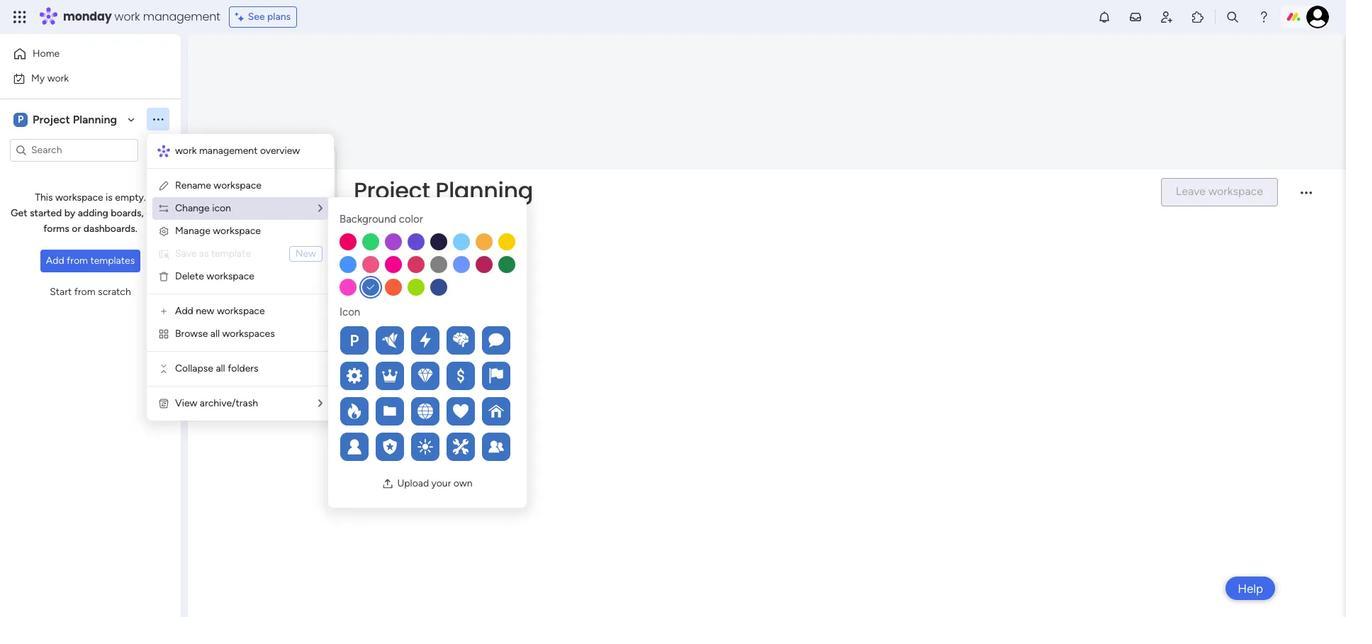 Task type: vqa. For each thing, say whether or not it's contained in the screenshot.
own
yes



Task type: locate. For each thing, give the bounding box(es) containing it.
browse all workspaces image
[[158, 328, 170, 340]]

browse
[[175, 328, 208, 340]]

1 horizontal spatial work
[[115, 9, 140, 25]]

1 vertical spatial planning
[[436, 175, 533, 207]]

0 vertical spatial add from templates button
[[40, 250, 141, 272]]

monday work management
[[63, 9, 220, 25]]

project right workspace "icon"
[[33, 112, 70, 126]]

0 horizontal spatial project
[[33, 112, 70, 126]]

work right monday
[[115, 9, 140, 25]]

add right add new workspace icon
[[175, 305, 193, 317]]

list arrow image for view archive/trash
[[318, 399, 323, 409]]

add up start
[[46, 255, 64, 267]]

workspace down permissions
[[412, 300, 474, 315]]

add from templates button
[[40, 250, 141, 272], [267, 329, 391, 357]]

this workspace is empty. get started by adding boards, docs, forms or dashboards.
[[11, 191, 170, 235]]

add from templates up start from scratch
[[46, 255, 135, 267]]

1 horizontal spatial project planning
[[354, 175, 533, 207]]

rename workspace
[[175, 179, 262, 191]]

project
[[33, 112, 70, 126], [354, 175, 430, 207]]

Search in workspace field
[[30, 142, 118, 158]]

0 vertical spatial p
[[18, 113, 23, 125]]

boards down the new
[[306, 260, 341, 273]]

1 vertical spatial p
[[350, 331, 359, 350]]

menu item containing save as template
[[158, 245, 323, 262]]

0 vertical spatial work
[[115, 9, 140, 25]]

workspace options image
[[151, 112, 165, 126]]

rename
[[175, 179, 211, 191]]

boards right 0
[[333, 300, 372, 315]]

add from templates button up start from scratch
[[40, 250, 141, 272]]

0 vertical spatial project planning
[[33, 112, 117, 126]]

own
[[454, 477, 473, 489]]

0 vertical spatial planning
[[73, 112, 117, 126]]

1 vertical spatial management
[[199, 145, 258, 157]]

recent
[[267, 260, 304, 273]]

rename workspace image
[[158, 180, 170, 191]]

from down or
[[67, 255, 88, 267]]

your
[[432, 477, 451, 489]]

change icon image
[[158, 203, 170, 214]]

background
[[340, 213, 397, 226]]

v2 ellipsis image
[[1301, 191, 1313, 203]]

photo icon image
[[383, 478, 394, 489]]

this
[[388, 300, 409, 315]]

from inside button
[[74, 286, 95, 298]]

project planning inside workspace selection element
[[33, 112, 117, 126]]

boards,
[[111, 207, 144, 219]]

upload
[[397, 477, 429, 489]]

0 vertical spatial project
[[33, 112, 70, 126]]

menu item
[[158, 245, 323, 262]]

adding
[[78, 207, 108, 219]]

you
[[267, 300, 288, 315]]

collapse
[[175, 362, 213, 374]]

0 vertical spatial management
[[143, 9, 220, 25]]

add from templates
[[46, 255, 135, 267], [278, 336, 380, 349]]

project planning up description
[[354, 175, 533, 207]]

workspace
[[214, 179, 262, 191], [55, 191, 103, 204], [373, 209, 421, 222], [213, 225, 261, 237], [207, 270, 255, 282], [412, 300, 474, 315], [217, 305, 265, 317]]

work management overview
[[175, 145, 300, 157]]

planning
[[73, 112, 117, 126], [436, 175, 533, 207]]

search everything image
[[1226, 10, 1240, 24]]

management
[[143, 9, 220, 25], [199, 145, 258, 157]]

new
[[296, 248, 316, 260]]

list arrow image
[[318, 204, 323, 213], [318, 399, 323, 409]]

planning up description
[[436, 175, 533, 207]]

save
[[175, 248, 197, 260]]

1 vertical spatial add from templates
[[278, 336, 380, 349]]

1 vertical spatial work
[[47, 72, 69, 84]]

dashboards.
[[83, 223, 137, 235]]

work inside my work button
[[47, 72, 69, 84]]

add inside menu
[[175, 305, 193, 317]]

add from templates down 0
[[278, 336, 380, 349]]

0 horizontal spatial templates
[[90, 255, 135, 267]]

view archive/trash image
[[158, 398, 170, 409]]

work for my
[[47, 72, 69, 84]]

1 vertical spatial from
[[74, 286, 95, 298]]

add from templates button down 0
[[267, 329, 391, 357]]

see plans button
[[229, 6, 297, 28]]

workspace for rename
[[214, 179, 262, 191]]

0 vertical spatial list arrow image
[[318, 204, 323, 213]]

management inside menu
[[199, 145, 258, 157]]

1 vertical spatial project planning
[[354, 175, 533, 207]]

this
[[35, 191, 53, 204]]

docs,
[[146, 207, 170, 219]]

workspace left description
[[373, 209, 421, 222]]

add
[[352, 209, 371, 222], [46, 255, 64, 267], [175, 305, 193, 317], [278, 336, 299, 349]]

1 horizontal spatial add from templates button
[[267, 329, 391, 357]]

0 horizontal spatial p
[[18, 113, 23, 125]]

0
[[321, 300, 330, 315]]

have
[[291, 300, 318, 315]]

color
[[399, 213, 423, 226]]

work up rename
[[175, 145, 197, 157]]

as
[[199, 248, 209, 260]]

workspace up template
[[213, 225, 261, 237]]

from down have
[[302, 336, 326, 349]]

view
[[175, 397, 197, 409]]

project up background color
[[354, 175, 430, 207]]

manage
[[175, 225, 210, 237]]

menu
[[147, 134, 334, 421]]

change icon
[[175, 202, 231, 214]]

collapse all folders
[[175, 362, 259, 374]]

members
[[358, 260, 406, 273]]

0 horizontal spatial work
[[47, 72, 69, 84]]

work
[[115, 9, 140, 25], [47, 72, 69, 84], [175, 145, 197, 157]]

templates up scratch at the left top of the page
[[90, 255, 135, 267]]

planning up search in workspace field
[[73, 112, 117, 126]]

icon
[[340, 305, 360, 318]]

or
[[72, 223, 81, 235]]

planning inside workspace selection element
[[73, 112, 117, 126]]

templates
[[90, 255, 135, 267], [329, 336, 380, 349]]

0 horizontal spatial add from templates button
[[40, 250, 141, 272]]

1 vertical spatial project
[[354, 175, 430, 207]]

1 vertical spatial all
[[216, 362, 225, 374]]

template
[[211, 248, 251, 260]]

help button
[[1226, 577, 1276, 600]]

project planning up search in workspace field
[[33, 112, 117, 126]]

forms
[[43, 223, 69, 235]]

recent boards
[[267, 260, 341, 273]]

workspace down template
[[207, 270, 255, 282]]

1 horizontal spatial add from templates
[[278, 336, 380, 349]]

workspace up icon
[[214, 179, 262, 191]]

2 vertical spatial work
[[175, 145, 197, 157]]

workspace inside this workspace is empty. get started by adding boards, docs, forms or dashboards.
[[55, 191, 103, 204]]

save as template
[[175, 248, 251, 260]]

0 vertical spatial add from templates
[[46, 255, 135, 267]]

boards
[[306, 260, 341, 273], [333, 300, 372, 315]]

2 list arrow image from the top
[[318, 399, 323, 409]]

start from scratch button
[[44, 281, 137, 304]]

upload your own
[[397, 477, 473, 489]]

1 list arrow image from the top
[[318, 204, 323, 213]]

all left folders
[[216, 362, 225, 374]]

empty.
[[115, 191, 146, 204]]

1 vertical spatial list arrow image
[[318, 399, 323, 409]]

my work button
[[9, 67, 152, 90]]

you have 0 boards in this workspace
[[267, 300, 474, 315]]

from
[[67, 255, 88, 267], [74, 286, 95, 298], [302, 336, 326, 349]]

0 horizontal spatial planning
[[73, 112, 117, 126]]

workspace up by
[[55, 191, 103, 204]]

0 horizontal spatial add from templates
[[46, 255, 135, 267]]

icon
[[212, 202, 231, 214]]

0 vertical spatial all
[[210, 328, 220, 340]]

start
[[50, 286, 72, 298]]

all down add new workspace
[[210, 328, 220, 340]]

1 vertical spatial add from templates button
[[267, 329, 391, 357]]

templates down icon
[[329, 336, 380, 349]]

get
[[11, 207, 27, 219]]

1 vertical spatial templates
[[329, 336, 380, 349]]

work right my on the top left of the page
[[47, 72, 69, 84]]

project planning
[[33, 112, 117, 126], [354, 175, 533, 207]]

list arrow image for change icon
[[318, 204, 323, 213]]

from right start
[[74, 286, 95, 298]]

0 vertical spatial boards
[[306, 260, 341, 273]]

p
[[18, 113, 23, 125], [350, 331, 359, 350]]

Project Planning field
[[350, 175, 1150, 207]]

manage workspace
[[175, 225, 261, 237]]

0 horizontal spatial project planning
[[33, 112, 117, 126]]

folders
[[228, 362, 259, 374]]

all
[[210, 328, 220, 340], [216, 362, 225, 374]]

1 horizontal spatial templates
[[329, 336, 380, 349]]



Task type: describe. For each thing, give the bounding box(es) containing it.
change
[[175, 202, 210, 214]]

1 vertical spatial boards
[[333, 300, 372, 315]]

apps image
[[1191, 10, 1206, 24]]

add new workspace image
[[158, 306, 170, 317]]

permissions
[[423, 260, 483, 273]]

plans
[[267, 11, 291, 23]]

collapse all folders image
[[158, 363, 170, 374]]

select product image
[[13, 10, 27, 24]]

manage workspace image
[[158, 226, 170, 237]]

home button
[[9, 43, 152, 65]]

menu containing work management overview
[[147, 134, 334, 421]]

add left color
[[352, 209, 371, 222]]

workspace up workspaces
[[217, 305, 265, 317]]

upload your own button
[[377, 472, 478, 495]]

add workspace description
[[352, 209, 474, 222]]

add down you
[[278, 336, 299, 349]]

see
[[248, 11, 265, 23]]

0 vertical spatial templates
[[90, 255, 135, 267]]

workspace image
[[13, 112, 28, 127]]

workspace selection element
[[13, 111, 119, 128]]

see plans
[[248, 11, 291, 23]]

scratch
[[98, 286, 131, 298]]

workspace for delete
[[207, 270, 255, 282]]

my
[[31, 72, 45, 84]]

view archive/trash
[[175, 397, 258, 409]]

my work
[[31, 72, 69, 84]]

notifications image
[[1098, 10, 1112, 24]]

invite members image
[[1160, 10, 1174, 24]]

description
[[424, 209, 474, 222]]

delete workspace
[[175, 270, 255, 282]]

in
[[375, 300, 385, 315]]

browse all workspaces
[[175, 328, 275, 340]]

overview
[[260, 145, 300, 157]]

2 horizontal spatial work
[[175, 145, 197, 157]]

delete
[[175, 270, 204, 282]]

1 horizontal spatial p
[[350, 331, 359, 350]]

1 horizontal spatial project
[[354, 175, 430, 207]]

menu item inside menu
[[158, 245, 323, 262]]

1 horizontal spatial planning
[[436, 175, 533, 207]]

start from scratch
[[50, 286, 131, 298]]

new
[[196, 305, 215, 317]]

workspace for add
[[373, 209, 421, 222]]

is
[[106, 191, 113, 204]]

inbox image
[[1129, 10, 1143, 24]]

workspace for manage
[[213, 225, 261, 237]]

add new workspace
[[175, 305, 265, 317]]

help
[[1238, 581, 1264, 595]]

p inside "icon"
[[18, 113, 23, 125]]

all for collapse
[[216, 362, 225, 374]]

project inside workspace selection element
[[33, 112, 70, 126]]

0 vertical spatial from
[[67, 255, 88, 267]]

archive/trash
[[200, 397, 258, 409]]

all for browse
[[210, 328, 220, 340]]

workspace for this
[[55, 191, 103, 204]]

monday
[[63, 9, 112, 25]]

workspaces
[[222, 328, 275, 340]]

delete workspace image
[[158, 271, 170, 282]]

help image
[[1257, 10, 1272, 24]]

work for monday
[[115, 9, 140, 25]]

service icon image
[[158, 248, 170, 260]]

by
[[64, 207, 75, 219]]

james peterson image
[[1307, 6, 1330, 28]]

started
[[30, 207, 62, 219]]

home
[[33, 48, 60, 60]]

background color
[[340, 213, 423, 226]]

2 vertical spatial from
[[302, 336, 326, 349]]



